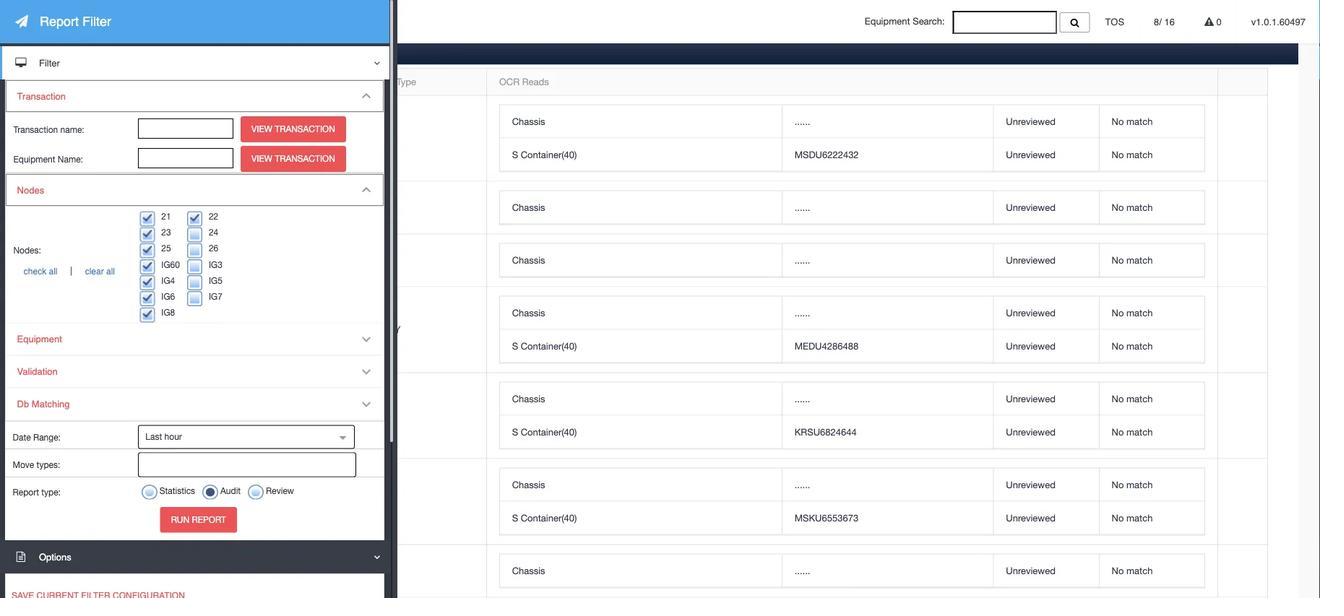 Task type: locate. For each thing, give the bounding box(es) containing it.
clear all link
[[75, 267, 125, 277]]

2 s container(40) from the top
[[512, 340, 577, 352]]

1 vertical spatial 23
[[161, 227, 171, 237]]

None text field
[[138, 148, 233, 168]]

1 unreviewed from the top
[[1006, 116, 1056, 127]]

10- for 13:24:31
[[86, 262, 100, 273]]

23 inside nodes menu item
[[161, 227, 171, 237]]

1 ...... from the top
[[795, 116, 810, 127]]

26
[[209, 243, 218, 253], [288, 566, 298, 577]]

match for 8th unreviewed cell from the top
[[1127, 426, 1153, 438]]

2023- for 2023-10-16 13:24:16
[[61, 332, 86, 343]]

tos
[[1105, 16, 1125, 27]]

no for no match cell for tenth unreviewed cell from the bottom
[[1112, 149, 1124, 160]]

view transaction button for name:
[[241, 146, 346, 172]]

1 vertical spatial move
[[13, 460, 34, 470]]

6 match from the top
[[1127, 340, 1153, 352]]

tab list
[[48, 40, 1299, 598]]

chassis for 4th chassis cell from the top of the page
[[512, 307, 545, 318]]

2 2023- from the top
[[61, 209, 86, 221]]

no match cell for tenth unreviewed cell from the top of the tab list containing transaction
[[1099, 502, 1205, 535]]

10-
[[86, 140, 100, 151], [86, 209, 100, 221], [86, 262, 100, 273], [86, 332, 100, 343], [86, 418, 100, 429], [86, 573, 100, 584]]

10- inside ap20231016001777 2023-10-16 13:25:03
[[86, 209, 100, 221]]

all
[[49, 267, 57, 277], [106, 267, 115, 277]]

4 unreviewed from the top
[[1006, 254, 1056, 266]]

10 match from the top
[[1127, 512, 1153, 524]]

6 unreviewed cell from the top
[[993, 330, 1099, 363]]

chassis cell
[[500, 105, 782, 138], [500, 191, 782, 224], [500, 244, 782, 277], [500, 297, 782, 330], [500, 383, 782, 416], [500, 469, 782, 502], [500, 555, 782, 588]]

no match cell for third unreviewed cell from the bottom of the tab list containing transaction
[[1099, 469, 1205, 502]]

2 exit cell from the top
[[358, 182, 486, 234]]

transaction up 23 cell at the top of page
[[275, 154, 335, 164]]

1 vertical spatial equipment
[[13, 154, 55, 164]]

8 no from the top
[[1112, 426, 1124, 438]]

report
[[40, 14, 79, 29], [13, 487, 39, 497], [192, 515, 226, 525]]

match for tenth unreviewed cell from the top of the tab list containing transaction
[[1127, 512, 1153, 524]]

row
[[49, 69, 1268, 96], [49, 96, 1268, 182], [500, 105, 1205, 138], [500, 138, 1205, 171], [49, 182, 1268, 234], [500, 191, 1205, 224], [49, 234, 1268, 287], [500, 244, 1205, 277], [49, 287, 1268, 373], [500, 297, 1205, 330], [500, 330, 1205, 363], [49, 373, 1268, 459], [500, 383, 1205, 416], [500, 416, 1205, 449], [49, 459, 1268, 545], [500, 469, 1205, 502], [500, 502, 1205, 535], [49, 545, 1268, 598], [500, 555, 1205, 588]]

report inside button
[[192, 515, 226, 525]]

10- down ap20231016001775
[[86, 262, 100, 273]]

ap20231016001771
[[61, 489, 146, 500]]

no
[[1112, 116, 1124, 127], [1112, 149, 1124, 160], [1112, 202, 1124, 213], [1112, 254, 1124, 266], [1112, 307, 1124, 318], [1112, 340, 1124, 352], [1112, 393, 1124, 404], [1112, 426, 1124, 438], [1112, 479, 1124, 490], [1112, 512, 1124, 524], [1112, 565, 1124, 576]]

6 exit cell from the top
[[358, 545, 486, 598]]

10- down ap20231016001776
[[86, 140, 100, 151]]

0 vertical spatial move
[[371, 76, 394, 87]]

filter
[[82, 14, 111, 29], [39, 57, 60, 68]]

exit cell for 26
[[358, 545, 486, 598]]

25 up ig60 at the left top of page
[[161, 243, 171, 253]]

10 no from the top
[[1112, 512, 1124, 524]]

view
[[252, 124, 272, 134], [252, 154, 272, 164]]

audit
[[220, 486, 241, 496]]

0 horizontal spatial ig3
[[209, 259, 222, 269]]

1 container(40) from the top
[[521, 149, 577, 160]]

23
[[288, 202, 298, 213], [161, 227, 171, 237]]

1 vertical spatial ig3
[[288, 324, 303, 335]]

no for no match cell related to sixth unreviewed cell from the top of the tab list containing transaction
[[1112, 340, 1124, 352]]

5 10- from the top
[[86, 418, 100, 429]]

1 vertical spatial filter
[[39, 57, 60, 68]]

exit cell for 21
[[358, 373, 486, 459]]

5 no match cell from the top
[[1099, 297, 1205, 330]]

0 button
[[1190, 0, 1236, 43]]

26 inside cell
[[288, 566, 298, 577]]

0 horizontal spatial 26
[[209, 243, 218, 253]]

26 cell
[[275, 545, 358, 598]]

16 down ap20231016001777
[[100, 209, 110, 221]]

no match cell for fifth unreviewed cell from the bottom
[[1099, 383, 1205, 416]]

exit for 21
[[371, 410, 390, 421]]

s container(40) cell
[[500, 138, 782, 171], [500, 330, 782, 363], [500, 416, 782, 449], [500, 502, 782, 535]]

all for clear all
[[106, 267, 115, 277]]

11 no from the top
[[1112, 565, 1124, 576]]

medu4286488
[[795, 340, 859, 352]]

8 match from the top
[[1127, 426, 1153, 438]]

0 vertical spatial view
[[252, 124, 272, 134]]

3 ...... cell from the top
[[782, 244, 993, 277]]

cell containing ap20231016001777
[[49, 182, 275, 234]]

tab list containing transaction
[[48, 40, 1299, 598]]

no for 11th unreviewed cell from the top's no match cell
[[1112, 565, 1124, 576]]

1 horizontal spatial 21
[[288, 410, 298, 421]]

0 vertical spatial ig3
[[209, 259, 222, 269]]

13:23:58
[[113, 573, 149, 584]]

cell containing ap20231016001772
[[49, 373, 275, 459]]

...... for seventh chassis cell from the top of the page
[[795, 565, 810, 576]]

...... cell
[[782, 105, 993, 138], [782, 191, 993, 224], [782, 244, 993, 277], [782, 297, 993, 330], [782, 383, 993, 416], [782, 469, 993, 502], [782, 555, 993, 588]]

2 ...... cell from the top
[[782, 191, 993, 224]]

2 ...... from the top
[[795, 202, 810, 213]]

...... for 2nd chassis cell from the bottom of the page
[[795, 479, 810, 490]]

validation
[[17, 366, 58, 377]]

ap20231016001775
[[61, 247, 146, 258]]

10- down ap20231016001773
[[86, 573, 100, 584]]

equipment inside transaction menu item
[[13, 154, 55, 164]]

...... cell for 5th chassis cell from the bottom
[[782, 244, 993, 277]]

1 vertical spatial view
[[252, 154, 272, 164]]

10- inside 'ap20231016001773 2023-10-16 13:23:58'
[[86, 573, 100, 584]]

2023- inside 'ap20231016001773 2023-10-16 13:23:58'
[[61, 573, 86, 584]]

reads
[[522, 76, 549, 87]]

1 no from the top
[[1112, 116, 1124, 127]]

...... cell for 2nd chassis cell from the top of the page
[[782, 191, 993, 224]]

None field
[[953, 11, 1057, 34], [139, 454, 157, 477], [953, 11, 1057, 34], [139, 454, 157, 477]]

...... for 2nd chassis cell from the top of the page
[[795, 202, 810, 213]]

23 inside cell
[[288, 202, 298, 213]]

0 vertical spatial 21
[[161, 211, 171, 221]]

cell
[[49, 96, 275, 182], [1218, 96, 1268, 182], [49, 182, 275, 234], [1218, 182, 1268, 234], [49, 234, 275, 287], [275, 234, 358, 287], [1218, 234, 1268, 287], [49, 287, 275, 373], [1218, 287, 1268, 373], [49, 373, 275, 459], [1218, 373, 1268, 459], [275, 459, 358, 545], [1218, 459, 1268, 545], [49, 545, 275, 598], [1218, 545, 1268, 598]]

1 horizontal spatial ig3
[[288, 324, 303, 335]]

0 vertical spatial 25
[[288, 133, 298, 144]]

no for third unreviewed cell from the bottom of the tab list containing transaction's no match cell
[[1112, 479, 1124, 490]]

equipment for name:
[[13, 154, 55, 164]]

9 no from the top
[[1112, 479, 1124, 490]]

nodes:
[[13, 245, 41, 255]]

2 unreviewed cell from the top
[[993, 138, 1099, 171]]

menu containing nodes
[[5, 173, 384, 421]]

16 inside 'ap20231016001773 2023-10-16 13:23:58'
[[100, 573, 110, 584]]

move for move types:
[[13, 460, 34, 470]]

16 right the 8/
[[1165, 16, 1175, 27]]

1 horizontal spatial report
[[40, 14, 79, 29]]

clear
[[85, 267, 104, 277]]

all right clear
[[106, 267, 115, 277]]

2023-
[[61, 140, 86, 151], [61, 209, 86, 221], [61, 262, 86, 273], [61, 332, 86, 343], [61, 418, 86, 429], [61, 573, 86, 584]]

4 ...... cell from the top
[[782, 297, 993, 330]]

equipment up 'nodes'
[[13, 154, 55, 164]]

0 vertical spatial report
[[40, 14, 79, 29]]

10- down ap20231016001777
[[86, 209, 100, 221]]

9 unreviewed cell from the top
[[993, 469, 1099, 502]]

10- for 13:24:16
[[86, 332, 100, 343]]

grid
[[49, 69, 1268, 598]]

view transaction up 23 cell at the top of page
[[252, 154, 335, 164]]

24
[[209, 227, 218, 237]]

equipment up validation
[[17, 334, 62, 345]]

transaction up equipment name:
[[13, 124, 58, 134]]

cell containing ap20231016001776
[[49, 96, 275, 182]]

row group
[[49, 96, 1268, 598], [500, 105, 1205, 171], [500, 297, 1205, 363], [500, 383, 1205, 449], [500, 469, 1205, 535]]

report filter navigation
[[0, 0, 390, 598]]

4 10- from the top
[[86, 332, 100, 343]]

0 horizontal spatial 23
[[161, 227, 171, 237]]

container(40) for 25
[[521, 149, 577, 160]]

2023- inside ap20231016001772 2023-10-16 13:23:56
[[61, 418, 86, 429]]

3 match from the top
[[1127, 202, 1153, 213]]

6 2023- from the top
[[61, 573, 86, 584]]

ap20231016001772 2023-10-16 13:23:56
[[61, 403, 149, 429]]

1 s from the top
[[512, 149, 518, 160]]

1 horizontal spatial 25
[[288, 133, 298, 144]]

2023- inside ap20231016001776 2023-10-16 13:24:54
[[61, 140, 86, 151]]

7 match from the top
[[1127, 393, 1153, 404]]

9 match from the top
[[1127, 479, 1153, 490]]

2023- inside ap20231016001774 2023-10-16 13:24:16
[[61, 332, 86, 343]]

match for third unreviewed cell from the bottom of the tab list containing transaction
[[1127, 479, 1153, 490]]

s container(40) cell for medu4286488
[[500, 330, 782, 363]]

10- inside ap20231016001772 2023-10-16 13:23:56
[[86, 418, 100, 429]]

0 vertical spatial view transaction
[[252, 124, 335, 134]]

s container(40) cell for msdu6222432
[[500, 138, 782, 171]]

date range:
[[13, 432, 61, 442]]

1 view transaction from the top
[[252, 124, 335, 134]]

2 vertical spatial equipment
[[17, 334, 62, 345]]

no match cell
[[1099, 105, 1205, 138], [1099, 138, 1205, 171], [1099, 191, 1205, 224], [1099, 244, 1205, 277], [1099, 297, 1205, 330], [1099, 330, 1205, 363], [1099, 383, 1205, 416], [1099, 416, 1205, 449], [1099, 469, 1205, 502], [1099, 502, 1205, 535], [1099, 555, 1205, 588]]

none text field inside transaction menu item
[[138, 148, 233, 168]]

2023- for 2023-10-16 13:25:03
[[61, 209, 86, 221]]

type
[[397, 76, 416, 87]]

1 chassis from the top
[[512, 116, 545, 127]]

0 vertical spatial 23
[[288, 202, 298, 213]]

report for report type:
[[13, 487, 39, 497]]

21
[[161, 211, 171, 221], [288, 410, 298, 421]]

no match cell for 11th unreviewed cell from the bottom
[[1099, 105, 1205, 138]]

11 no match cell from the top
[[1099, 555, 1205, 588]]

s container(40) for ig3
[[512, 340, 577, 352]]

2 horizontal spatial report
[[192, 515, 226, 525]]

nodes menu item
[[6, 174, 384, 323]]

4 chassis from the top
[[512, 307, 545, 318]]

16 down ap20231016001775
[[100, 262, 110, 273]]

view transaction button
[[241, 117, 346, 142], [241, 146, 346, 172]]

move left types:
[[13, 460, 34, 470]]

1 tab from the left
[[51, 40, 102, 64]]

s container(40) cell for msku6553673
[[500, 502, 782, 535]]

6 exit from the top
[[371, 566, 390, 577]]

1 vertical spatial 26
[[288, 566, 298, 577]]

3 ...... from the top
[[795, 254, 810, 266]]

2 vertical spatial report
[[192, 515, 226, 525]]

1 vertical spatial view transaction button
[[241, 146, 346, 172]]

exit cell for 23
[[358, 182, 486, 234]]

16 for ig3
[[100, 332, 110, 343]]

16 down ap20231016001773
[[100, 573, 110, 584]]

21 inside nodes menu item
[[161, 211, 171, 221]]

name:
[[58, 154, 83, 164]]

match for sixth unreviewed cell from the top of the tab list containing transaction
[[1127, 340, 1153, 352]]

2 unreviewed from the top
[[1006, 149, 1056, 160]]

1 vertical spatial 21
[[288, 410, 298, 421]]

report filter link
[[0, 0, 390, 43]]

6 no from the top
[[1112, 340, 1124, 352]]

move inside tab list
[[371, 76, 394, 87]]

10- inside ap20231016001774 2023-10-16 13:24:16
[[86, 332, 100, 343]]

matching
[[32, 399, 70, 410]]

3 no from the top
[[1112, 202, 1124, 213]]

unreviewed
[[1006, 116, 1056, 127], [1006, 149, 1056, 160], [1006, 202, 1056, 213], [1006, 254, 1056, 266], [1006, 307, 1056, 318], [1006, 340, 1056, 352], [1006, 393, 1056, 404], [1006, 426, 1056, 438], [1006, 479, 1056, 490], [1006, 512, 1056, 524], [1006, 565, 1056, 576]]

ig3 inside nodes menu item
[[209, 259, 222, 269]]

transaction up name:
[[61, 76, 110, 87]]

move
[[371, 76, 394, 87], [13, 460, 34, 470]]

report for report filter
[[40, 14, 79, 29]]

msku6553673 cell
[[782, 502, 993, 535]]

10- down ap20231016001774
[[86, 332, 100, 343]]

no match
[[1112, 116, 1153, 127], [1112, 149, 1153, 160], [1112, 202, 1153, 213], [1112, 254, 1153, 266], [1112, 307, 1153, 318], [1112, 340, 1153, 352], [1112, 393, 1153, 404], [1112, 426, 1153, 438], [1112, 479, 1153, 490], [1112, 512, 1153, 524], [1112, 565, 1153, 576]]

......
[[795, 116, 810, 127], [795, 202, 810, 213], [795, 254, 810, 266], [795, 307, 810, 318], [795, 393, 810, 404], [795, 479, 810, 490], [795, 565, 810, 576]]

2 no from the top
[[1112, 149, 1124, 160]]

0 vertical spatial view transaction button
[[241, 117, 346, 142]]

0 horizontal spatial all
[[49, 267, 57, 277]]

hour
[[164, 432, 182, 442]]

25 down node
[[288, 133, 298, 144]]

nodes link
[[6, 174, 384, 207]]

view transaction button down node
[[241, 117, 346, 142]]

16
[[1165, 16, 1175, 27], [100, 140, 110, 151], [100, 209, 110, 221], [100, 262, 110, 273], [100, 332, 110, 343], [100, 418, 110, 429], [100, 573, 110, 584]]

move type
[[371, 76, 416, 87]]

1 horizontal spatial move
[[371, 76, 394, 87]]

1 horizontal spatial filter
[[82, 14, 111, 29]]

10 no match cell from the top
[[1099, 502, 1205, 535]]

transaction
[[61, 76, 110, 87], [17, 91, 66, 102], [275, 124, 335, 134], [13, 124, 58, 134], [275, 154, 335, 164]]

1 10- from the top
[[86, 140, 100, 151]]

s
[[512, 149, 518, 160], [512, 340, 518, 352], [512, 426, 518, 438], [512, 512, 518, 524]]

11 match from the top
[[1127, 565, 1153, 576]]

16 down ap20231016001776
[[100, 140, 110, 151]]

10 unreviewed from the top
[[1006, 512, 1056, 524]]

1 horizontal spatial all
[[106, 267, 115, 277]]

5 chassis cell from the top
[[500, 383, 782, 416]]

2 no match from the top
[[1112, 149, 1153, 160]]

ig3 inside cell
[[288, 324, 303, 335]]

5 ...... from the top
[[795, 393, 810, 404]]

16 down ap20231016001774
[[100, 332, 110, 343]]

13:24:16
[[113, 332, 149, 343]]

check
[[24, 267, 46, 277]]

5 unreviewed cell from the top
[[993, 297, 1099, 330]]

1 vertical spatial 25
[[161, 243, 171, 253]]

...... cell for 4th chassis cell from the top of the page
[[782, 297, 993, 330]]

16 inside ap20231016001776 2023-10-16 13:24:54
[[100, 140, 110, 151]]

6 chassis from the top
[[512, 479, 545, 490]]

validation link
[[6, 356, 384, 388]]

tos button
[[1091, 0, 1139, 43]]

2023- for 2023-10-16 13:24:54
[[61, 140, 86, 151]]

equipment link
[[6, 323, 384, 356]]

4 ...... from the top
[[795, 307, 810, 318]]

ig3 cell
[[275, 287, 358, 373]]

chassis for third chassis cell from the bottom of the page
[[512, 393, 545, 404]]

9 no match cell from the top
[[1099, 469, 1205, 502]]

0 horizontal spatial 21
[[161, 211, 171, 221]]

6 unreviewed from the top
[[1006, 340, 1056, 352]]

ap20231016001777 2023-10-16 13:25:03
[[61, 194, 149, 221]]

no match cell for tenth unreviewed cell from the bottom
[[1099, 138, 1205, 171]]

16 for 25
[[100, 140, 110, 151]]

25 inside cell
[[288, 133, 298, 144]]

2 exit from the top
[[371, 202, 390, 213]]

review
[[266, 486, 294, 496]]

view transaction button up 23 cell at the top of page
[[241, 146, 346, 172]]

4 no match from the top
[[1112, 254, 1153, 266]]

v1.0.1.60497 button
[[1237, 0, 1320, 43]]

equipment left search:
[[865, 16, 910, 27]]

1 2023- from the top
[[61, 140, 86, 151]]

2 s from the top
[[512, 340, 518, 352]]

no for tenth unreviewed cell from the top of the tab list containing transaction's no match cell
[[1112, 512, 1124, 524]]

3 s container(40) cell from the top
[[500, 416, 782, 449]]

2 tab from the left
[[100, 40, 165, 64]]

ap20231016001774 2023-10-16 13:24:16
[[61, 317, 149, 343]]

2 match from the top
[[1127, 149, 1153, 160]]

move inside report filter navigation
[[13, 460, 34, 470]]

transaction up transaction name:
[[17, 91, 66, 102]]

bars image
[[59, 14, 71, 28]]

3 s container(40) from the top
[[512, 426, 577, 438]]

all right the 'check'
[[49, 267, 57, 277]]

none text field inside transaction menu item
[[138, 118, 233, 139]]

0 vertical spatial 26
[[209, 243, 218, 253]]

16 inside ap20231016001775 2023-10-16 13:24:31
[[100, 262, 110, 273]]

2 view transaction button from the top
[[241, 146, 346, 172]]

16 down the "ap20231016001772"
[[100, 418, 110, 429]]

16 inside ap20231016001774 2023-10-16 13:24:16
[[100, 332, 110, 343]]

0 vertical spatial equipment
[[865, 16, 910, 27]]

2023- inside ap20231016001775 2023-10-16 13:24:31
[[61, 262, 86, 273]]

7 ...... cell from the top
[[782, 555, 993, 588]]

2 no match cell from the top
[[1099, 138, 1205, 171]]

...... cell for third chassis cell from the bottom of the page
[[782, 383, 993, 416]]

...... for 5th chassis cell from the bottom
[[795, 254, 810, 266]]

type:
[[41, 487, 61, 497]]

6 ...... from the top
[[795, 479, 810, 490]]

16 inside ap20231016001772 2023-10-16 13:23:56
[[100, 418, 110, 429]]

10- inside ap20231016001776 2023-10-16 13:24:54
[[86, 140, 100, 151]]

clear all
[[85, 267, 115, 277]]

7 ...... from the top
[[795, 565, 810, 576]]

unreviewed cell
[[993, 105, 1099, 138], [993, 138, 1099, 171], [993, 191, 1099, 224], [993, 244, 1099, 277], [993, 297, 1099, 330], [993, 330, 1099, 363], [993, 383, 1099, 416], [993, 416, 1099, 449], [993, 469, 1099, 502], [993, 502, 1099, 535], [993, 555, 1099, 588]]

v1.0.1.60497
[[1252, 16, 1306, 27]]

1 horizontal spatial 26
[[288, 566, 298, 577]]

0 horizontal spatial report
[[13, 487, 39, 497]]

tab
[[51, 40, 102, 64], [100, 40, 165, 64]]

grid containing transaction
[[49, 69, 1268, 598]]

3 container(40) from the top
[[521, 426, 577, 438]]

10- down the "ap20231016001772"
[[86, 418, 100, 429]]

1 no match from the top
[[1112, 116, 1153, 127]]

view transaction down node
[[252, 124, 335, 134]]

equipment name:
[[13, 154, 83, 164]]

chassis
[[512, 116, 545, 127], [512, 202, 545, 213], [512, 254, 545, 266], [512, 307, 545, 318], [512, 393, 545, 404], [512, 479, 545, 490], [512, 565, 545, 576]]

row containing ap20231016001775
[[49, 234, 1268, 287]]

move left type
[[371, 76, 394, 87]]

1 ...... cell from the top
[[782, 105, 993, 138]]

row containing transaction
[[49, 69, 1268, 96]]

1 vertical spatial report
[[13, 487, 39, 497]]

run report
[[171, 515, 226, 525]]

10- inside ap20231016001775 2023-10-16 13:24:31
[[86, 262, 100, 273]]

krsu6824644 cell
[[782, 416, 993, 449]]

1 s container(40) cell from the top
[[500, 138, 782, 171]]

4 2023- from the top
[[61, 332, 86, 343]]

filter down the bars image
[[39, 57, 60, 68]]

menu
[[5, 173, 384, 421]]

filter right the bars image
[[82, 14, 111, 29]]

7 no match from the top
[[1112, 393, 1153, 404]]

transaction name:
[[13, 124, 84, 134]]

4 match from the top
[[1127, 254, 1153, 266]]

1 vertical spatial view transaction
[[252, 154, 335, 164]]

1 horizontal spatial 23
[[288, 202, 298, 213]]

4 no from the top
[[1112, 254, 1124, 266]]

no match cell for sixth unreviewed cell from the top of the tab list containing transaction
[[1099, 330, 1205, 363]]

4 s container(40) cell from the top
[[500, 502, 782, 535]]

0 horizontal spatial 25
[[161, 243, 171, 253]]

exit cell
[[358, 96, 486, 182], [358, 182, 486, 234], [358, 234, 486, 287], [358, 373, 486, 459], [358, 459, 486, 545], [358, 545, 486, 598]]

7 chassis from the top
[[512, 565, 545, 576]]

s container(40)
[[512, 149, 577, 160], [512, 340, 577, 352], [512, 426, 577, 438], [512, 512, 577, 524]]

16 inside ap20231016001777 2023-10-16 13:25:03
[[100, 209, 110, 221]]

no for no match cell for 11th unreviewed cell from the bottom
[[1112, 116, 1124, 127]]

equipment
[[865, 16, 910, 27], [13, 154, 55, 164], [17, 334, 62, 345]]

s container(40) cell for krsu6824644
[[500, 416, 782, 449]]

no for no match cell associated with 8th unreviewed cell from the top
[[1112, 426, 1124, 438]]

check all
[[24, 267, 57, 277]]

ocr
[[499, 76, 520, 87]]

ig3
[[209, 259, 222, 269], [288, 324, 303, 335]]

3 no match cell from the top
[[1099, 191, 1205, 224]]

equipment inside menu
[[17, 334, 62, 345]]

8 no match cell from the top
[[1099, 416, 1205, 449]]

4 container(40) from the top
[[521, 512, 577, 524]]

3 chassis from the top
[[512, 254, 545, 266]]

None text field
[[138, 118, 233, 139]]

s container(40) for 21
[[512, 426, 577, 438]]

row group for 21
[[500, 383, 1205, 449]]

chassis for seventh chassis cell from the top of the page
[[512, 565, 545, 576]]

db matching link
[[6, 388, 384, 421]]

cell containing ap20231016001773
[[49, 545, 275, 598]]

0 horizontal spatial move
[[13, 460, 34, 470]]

3 10- from the top
[[86, 262, 100, 273]]

4 exit from the top
[[371, 410, 390, 421]]

2023- inside ap20231016001777 2023-10-16 13:25:03
[[61, 209, 86, 221]]



Task type: describe. For each thing, give the bounding box(es) containing it.
13:25:03
[[113, 209, 149, 221]]

ap20231016001773
[[61, 558, 146, 569]]

6 chassis cell from the top
[[500, 469, 782, 502]]

name:
[[60, 124, 84, 134]]

menu inside report filter navigation
[[5, 173, 384, 421]]

...... for 4th chassis cell from the top of the page
[[795, 307, 810, 318]]

entry
[[371, 324, 401, 335]]

db matching
[[17, 399, 70, 410]]

container(40) for 21
[[521, 426, 577, 438]]

ig7
[[209, 291, 222, 301]]

equipment for search:
[[865, 16, 910, 27]]

8 unreviewed cell from the top
[[993, 416, 1099, 449]]

5 exit from the top
[[371, 496, 390, 507]]

s for 21
[[512, 426, 518, 438]]

0 horizontal spatial filter
[[39, 57, 60, 68]]

db
[[17, 399, 29, 410]]

run
[[171, 515, 189, 525]]

0
[[1214, 16, 1222, 27]]

ig6
[[161, 291, 175, 301]]

8 no match from the top
[[1112, 426, 1153, 438]]

9 no match from the top
[[1112, 479, 1153, 490]]

exit for 25
[[371, 133, 390, 144]]

ap20231016001774
[[61, 317, 146, 328]]

row group for 25
[[500, 105, 1205, 171]]

|
[[68, 266, 75, 276]]

21 inside 21 cell
[[288, 410, 298, 421]]

9 unreviewed from the top
[[1006, 479, 1056, 490]]

view for transaction name:
[[252, 124, 272, 134]]

msku6553673
[[795, 512, 859, 524]]

1 unreviewed cell from the top
[[993, 105, 1099, 138]]

0 vertical spatial filter
[[82, 14, 111, 29]]

...... for third chassis cell from the bottom of the page
[[795, 393, 810, 404]]

2023- for 2023-10-16 13:24:31
[[61, 262, 86, 273]]

match for tenth unreviewed cell from the bottom
[[1127, 149, 1153, 160]]

search:
[[913, 16, 945, 27]]

msdu6222432 cell
[[782, 138, 993, 171]]

warning image
[[1205, 17, 1214, 26]]

...... cell for 1st chassis cell
[[782, 105, 993, 138]]

ig3 for 21
[[288, 324, 303, 335]]

transaction link
[[6, 80, 384, 113]]

16 for 21
[[100, 418, 110, 429]]

equipment search:
[[865, 16, 953, 27]]

2023- for 2023-10-16 13:23:58
[[61, 573, 86, 584]]

7 chassis cell from the top
[[500, 555, 782, 588]]

1 chassis cell from the top
[[500, 105, 782, 138]]

16 for 23
[[100, 209, 110, 221]]

match for 7th unreviewed cell from the bottom
[[1127, 307, 1153, 318]]

5 exit cell from the top
[[358, 459, 486, 545]]

s for ig3
[[512, 340, 518, 352]]

s container(40) for 25
[[512, 149, 577, 160]]

13:24:31
[[113, 262, 149, 273]]

2 chassis cell from the top
[[500, 191, 782, 224]]

grid inside tab list
[[49, 69, 1268, 598]]

4 s container(40) from the top
[[512, 512, 577, 524]]

cell containing ap20231016001774
[[49, 287, 275, 373]]

3 unreviewed cell from the top
[[993, 191, 1099, 224]]

match for fifth unreviewed cell from the bottom
[[1127, 393, 1153, 404]]

row group for ig3
[[500, 297, 1205, 363]]

16 for 26
[[100, 573, 110, 584]]

4 unreviewed cell from the top
[[993, 244, 1099, 277]]

6 no match from the top
[[1112, 340, 1153, 352]]

ig60
[[161, 259, 180, 269]]

report filter
[[40, 14, 111, 29]]

match for 4th unreviewed cell
[[1127, 254, 1153, 266]]

ocr reads
[[499, 76, 549, 87]]

26 inside nodes menu item
[[209, 243, 218, 253]]

search image
[[1071, 18, 1079, 27]]

container(40) for ig3
[[521, 340, 577, 352]]

types:
[[37, 460, 60, 470]]

no match cell for 4th unreviewed cell
[[1099, 244, 1205, 277]]

move for move type
[[371, 76, 394, 87]]

transaction inside tab list
[[61, 76, 110, 87]]

run report button
[[160, 507, 237, 533]]

all for check all
[[49, 267, 57, 277]]

3 no match from the top
[[1112, 202, 1153, 213]]

transaction down node
[[275, 124, 335, 134]]

...... for 1st chassis cell
[[795, 116, 810, 127]]

...... cell for 2nd chassis cell from the bottom of the page
[[782, 469, 993, 502]]

ap20231016001776
[[61, 125, 146, 136]]

...... cell for seventh chassis cell from the top of the page
[[782, 555, 993, 588]]

25 cell
[[275, 96, 358, 182]]

25 inside nodes menu item
[[161, 243, 171, 253]]

23 cell
[[275, 182, 358, 234]]

entry cell
[[358, 287, 486, 373]]

21 cell
[[275, 373, 358, 459]]

options
[[39, 552, 71, 563]]

8/ 16 button
[[1140, 0, 1189, 43]]

10 no match from the top
[[1112, 512, 1153, 524]]

cell containing ap20231016001775
[[49, 234, 275, 287]]

view for equipment name:
[[252, 154, 272, 164]]

statistics
[[160, 486, 195, 496]]

view transaction for equipment name:
[[252, 154, 335, 164]]

8 unreviewed from the top
[[1006, 426, 1056, 438]]

8/
[[1154, 16, 1162, 27]]

ig3 for ig5
[[209, 259, 222, 269]]

22
[[209, 211, 218, 221]]

transaction menu item
[[6, 80, 384, 173]]

match for 11th unreviewed cell from the bottom
[[1127, 116, 1153, 127]]

report type:
[[13, 487, 61, 497]]

options link
[[0, 541, 390, 574]]

16 inside 'dropdown button'
[[1165, 16, 1175, 27]]

row containing ap20231016001777
[[49, 182, 1268, 234]]

ap20231016001776 2023-10-16 13:24:54
[[61, 125, 149, 151]]

chassis for 5th chassis cell from the bottom
[[512, 254, 545, 266]]

no for no match cell for 7th unreviewed cell from the bottom
[[1112, 307, 1124, 318]]

exit cell for 25
[[358, 96, 486, 182]]

3 exit from the top
[[371, 255, 390, 266]]

match for 11th unreviewed cell from the top
[[1127, 565, 1153, 576]]

ap20231016001772
[[61, 403, 146, 414]]

medu4286488 cell
[[782, 330, 993, 363]]

8/ 16
[[1154, 16, 1175, 27]]

view transaction button for name:
[[241, 117, 346, 142]]

ap20231016001773 2023-10-16 13:23:58
[[61, 558, 149, 584]]

10 unreviewed cell from the top
[[993, 502, 1099, 535]]

move types:
[[13, 460, 60, 470]]

node
[[288, 76, 311, 87]]

5 no match from the top
[[1112, 307, 1153, 318]]

7 unreviewed cell from the top
[[993, 383, 1099, 416]]

3 unreviewed from the top
[[1006, 202, 1056, 213]]

5 unreviewed from the top
[[1006, 307, 1056, 318]]

no match cell for 11th unreviewed cell from the top
[[1099, 555, 1205, 588]]

13:24:54
[[113, 140, 149, 151]]

chassis for 1st chassis cell
[[512, 116, 545, 127]]

2023- for 2023-10-16 13:23:56
[[61, 418, 86, 429]]

view transaction for transaction name:
[[252, 124, 335, 134]]

no match cell for 8th unreviewed cell from the top
[[1099, 416, 1205, 449]]

11 unreviewed cell from the top
[[993, 555, 1099, 588]]

no match cell for 9th unreviewed cell from the bottom
[[1099, 191, 1205, 224]]

ap20231016001777
[[61, 194, 146, 206]]

last hour
[[146, 432, 182, 442]]

10- for 13:24:54
[[86, 140, 100, 151]]

chassis for 2nd chassis cell from the bottom of the page
[[512, 479, 545, 490]]

match for 9th unreviewed cell from the bottom
[[1127, 202, 1153, 213]]

ig4
[[161, 275, 175, 285]]

no for no match cell related to 9th unreviewed cell from the bottom
[[1112, 202, 1124, 213]]

13:23:56
[[113, 418, 149, 429]]

no for no match cell corresponding to 4th unreviewed cell
[[1112, 254, 1124, 266]]

ig5
[[209, 275, 222, 285]]

range:
[[33, 432, 61, 442]]

3 exit cell from the top
[[358, 234, 486, 287]]

exit for 26
[[371, 566, 390, 577]]

row containing ap20231016001773
[[49, 545, 1268, 598]]

10- for 13:23:58
[[86, 573, 100, 584]]

4 s from the top
[[512, 512, 518, 524]]

ap20231016001775 2023-10-16 13:24:31
[[61, 247, 149, 273]]

s for 25
[[512, 149, 518, 160]]

7 unreviewed from the top
[[1006, 393, 1056, 404]]

exit for 23
[[371, 202, 390, 213]]

last
[[146, 432, 162, 442]]

date
[[13, 432, 31, 442]]

check all link
[[13, 267, 68, 277]]

msdu6222432
[[795, 149, 859, 160]]

nodes
[[17, 185, 44, 195]]

no match cell for 7th unreviewed cell from the bottom
[[1099, 297, 1205, 330]]

filter link
[[0, 46, 390, 79]]

krsu6824644
[[795, 426, 857, 438]]

4 chassis cell from the top
[[500, 297, 782, 330]]

ig8
[[161, 307, 175, 317]]

3 chassis cell from the top
[[500, 244, 782, 277]]

11 no match from the top
[[1112, 565, 1153, 576]]

11 unreviewed from the top
[[1006, 565, 1056, 576]]



Task type: vqa. For each thing, say whether or not it's contained in the screenshot.


